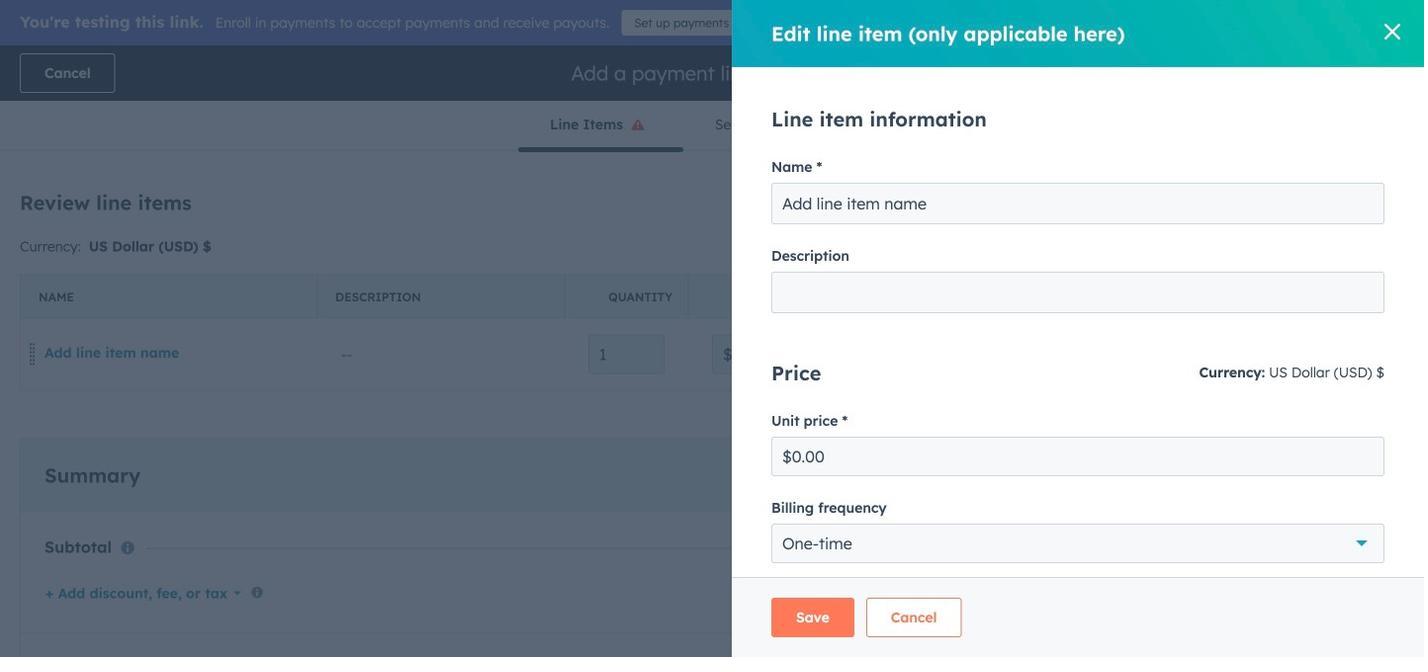 Task type: locate. For each thing, give the bounding box(es) containing it.
None text field
[[712, 335, 838, 374], [772, 437, 1385, 477], [712, 335, 838, 374], [772, 437, 1385, 477]]

1 dialog from the left
[[0, 0, 1424, 658]]

2 dialog from the left
[[732, 0, 1424, 658]]

navigation inside page section element
[[518, 101, 906, 151]]

dialog
[[0, 0, 1424, 658], [732, 0, 1424, 658]]

0 text field
[[941, 335, 1085, 374]]

5 column header from the left
[[862, 275, 1110, 319]]

7 column header from the left
[[1267, 275, 1424, 319]]

None text field
[[772, 183, 1385, 225], [772, 272, 1385, 314], [589, 335, 665, 374], [772, 183, 1385, 225], [772, 272, 1385, 314], [589, 335, 665, 374]]

column header
[[21, 275, 319, 319], [318, 275, 566, 319], [565, 275, 689, 319], [688, 275, 863, 319], [862, 275, 1110, 319], [1109, 275, 1268, 319], [1267, 275, 1424, 319]]

3 column header from the left
[[565, 275, 689, 319]]

navigation
[[518, 101, 906, 151]]

4 column header from the left
[[688, 275, 863, 319]]



Task type: vqa. For each thing, say whether or not it's contained in the screenshot.
'Add a payment link name' FIELD
yes



Task type: describe. For each thing, give the bounding box(es) containing it.
1 column header from the left
[[21, 275, 319, 319]]

page section element
[[0, 46, 1424, 151]]

close image
[[1385, 24, 1401, 40]]

Add a payment link name field
[[569, 60, 818, 87]]

6 column header from the left
[[1109, 275, 1268, 319]]

2 column header from the left
[[318, 275, 566, 319]]



